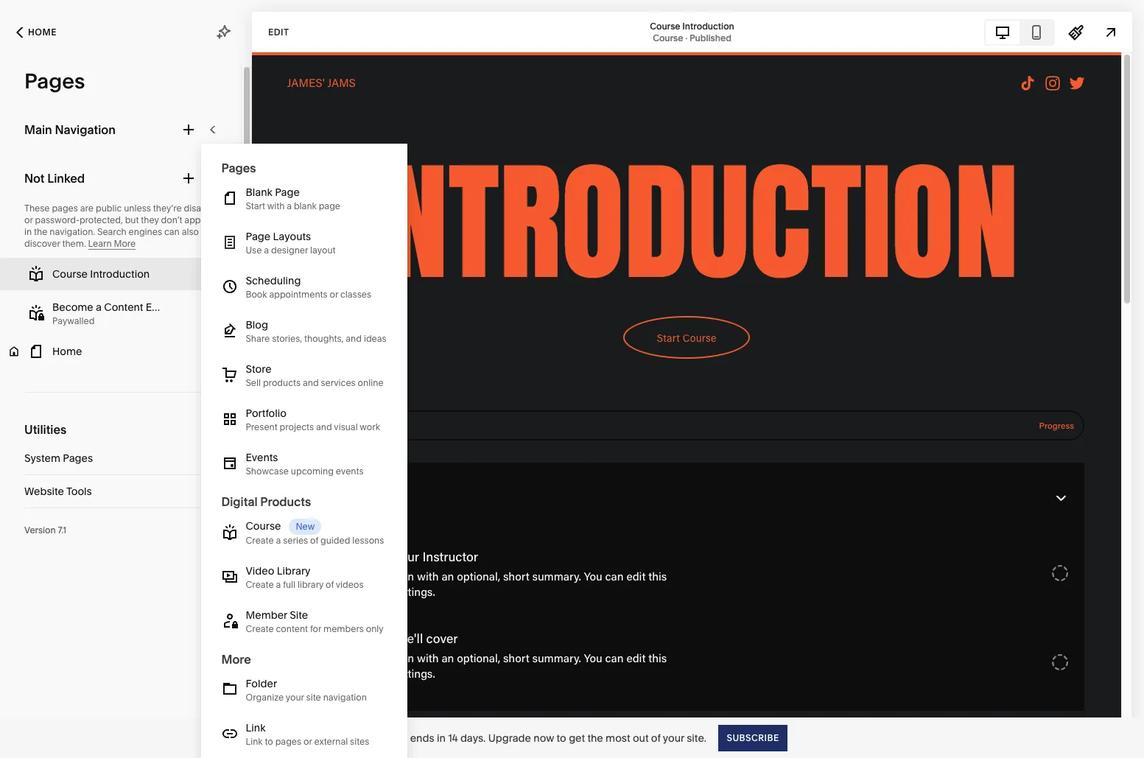 Task type: locate. For each thing, give the bounding box(es) containing it.
create inside "member site create content for members only"
[[246, 624, 274, 635]]

in up discover
[[24, 226, 32, 237]]

·
[[686, 32, 688, 43]]

0 vertical spatial and
[[346, 333, 362, 344]]

in inside these pages are public unless they're disabled or password-protected, but they don't appear in the navigation. search engines can also discover them.
[[24, 226, 32, 237]]

0 horizontal spatial your
[[286, 692, 304, 703]]

1 vertical spatial pages
[[275, 736, 302, 747]]

and inside "portfolio present projects and visual work"
[[316, 422, 332, 433]]

1 horizontal spatial pages
[[275, 736, 302, 747]]

a left 'full'
[[276, 579, 281, 590]]

to inside link link to pages or external sites
[[265, 736, 273, 747]]

pages
[[24, 69, 85, 94], [221, 161, 256, 176], [63, 452, 93, 465]]

create down video
[[246, 579, 274, 590]]

blog share stories, thoughts, and ideas
[[246, 319, 387, 344]]

1 vertical spatial pages
[[221, 161, 256, 176]]

get
[[569, 731, 585, 745]]

only
[[366, 624, 384, 635]]

create up video
[[246, 535, 274, 546]]

version
[[24, 525, 56, 536]]

0 vertical spatial create
[[246, 535, 274, 546]]

1 home button from the top
[[0, 16, 73, 49]]

navigation
[[55, 122, 116, 137]]

the inside these pages are public unless they're disabled or password-protected, but they don't appear in the navigation. search engines can also discover them.
[[34, 226, 47, 237]]

they're
[[153, 203, 182, 214]]

share
[[246, 333, 270, 344]]

page layouts use a designer layout
[[246, 230, 336, 256]]

home
[[28, 27, 57, 38], [52, 345, 82, 358]]

subscribe button
[[719, 725, 787, 751]]

not linked
[[24, 171, 85, 186]]

your inside folder organize your site navigation
[[286, 692, 304, 703]]

with
[[267, 201, 285, 212]]

course inside button
[[52, 268, 88, 281]]

your left site.
[[663, 731, 685, 745]]

pages left external
[[275, 736, 302, 747]]

upcoming
[[291, 466, 334, 477]]

public
[[96, 203, 122, 214]]

2 horizontal spatial or
[[330, 289, 338, 300]]

1 vertical spatial more
[[221, 652, 251, 667]]

blog
[[246, 319, 268, 332]]

0 vertical spatial your
[[286, 692, 304, 703]]

edit
[[268, 26, 289, 37]]

a left series
[[276, 535, 281, 546]]

scheduling
[[246, 274, 301, 288]]

1 vertical spatial link
[[246, 736, 263, 747]]

1 vertical spatial in
[[437, 731, 446, 745]]

pages up tools
[[63, 452, 93, 465]]

system pages button
[[24, 442, 217, 475]]

them.
[[62, 238, 86, 249]]

course for course introduction course · published
[[650, 20, 681, 31]]

1 horizontal spatial or
[[304, 736, 312, 747]]

page
[[275, 186, 300, 199], [246, 230, 271, 243]]

more down 'search'
[[114, 238, 136, 249]]

to down organize
[[265, 736, 273, 747]]

1 vertical spatial create
[[246, 579, 274, 590]]

edit button
[[259, 18, 299, 46]]

1 vertical spatial page
[[246, 230, 271, 243]]

a left content
[[96, 300, 102, 314]]

now
[[534, 731, 554, 745]]

pages up main navigation
[[24, 69, 85, 94]]

or down these on the left
[[24, 214, 33, 226]]

layouts
[[273, 230, 311, 243]]

of right out
[[651, 731, 661, 745]]

1 horizontal spatial more
[[221, 652, 251, 667]]

1 vertical spatial or
[[330, 289, 338, 300]]

pages
[[52, 203, 78, 214], [275, 736, 302, 747]]

learn more
[[88, 238, 136, 249]]

navigation
[[323, 692, 367, 703]]

introduction down the learn more link
[[90, 268, 150, 281]]

2 vertical spatial and
[[316, 422, 332, 433]]

create down member
[[246, 624, 274, 635]]

1 horizontal spatial introduction
[[683, 20, 735, 31]]

0 vertical spatial in
[[24, 226, 32, 237]]

sell
[[246, 377, 261, 389]]

or inside these pages are public unless they're disabled or password-protected, but they don't appear in the navigation. search engines can also discover them.
[[24, 214, 33, 226]]

2 horizontal spatial of
[[651, 731, 661, 745]]

your
[[286, 692, 304, 703], [663, 731, 685, 745]]

0 horizontal spatial the
[[34, 226, 47, 237]]

and left visual at the bottom left
[[316, 422, 332, 433]]

1 vertical spatial home button
[[0, 335, 241, 368]]

and for store
[[303, 377, 319, 389]]

3 create from the top
[[246, 624, 274, 635]]

0 horizontal spatial introduction
[[90, 268, 150, 281]]

or inside scheduling book appointments or classes
[[330, 289, 338, 300]]

introduction for course introduction
[[90, 268, 150, 281]]

or left classes
[[330, 289, 338, 300]]

content
[[276, 624, 308, 635]]

create
[[246, 535, 274, 546], [246, 579, 274, 590], [246, 624, 274, 635]]

your left site
[[286, 692, 304, 703]]

0 horizontal spatial or
[[24, 214, 33, 226]]

tab list
[[986, 20, 1054, 44]]

a inside video library create a full library of videos
[[276, 579, 281, 590]]

subscribe
[[727, 732, 779, 743]]

more up folder
[[221, 652, 251, 667]]

website tools
[[24, 485, 92, 498]]

course
[[650, 20, 681, 31], [653, 32, 683, 43], [52, 268, 88, 281], [246, 520, 281, 533]]

1 vertical spatial the
[[588, 731, 603, 745]]

to
[[557, 731, 567, 745], [265, 736, 273, 747]]

and inside store sell products and services online
[[303, 377, 319, 389]]

ideas
[[364, 333, 387, 344]]

14
[[448, 731, 458, 745]]

course inside menu
[[246, 520, 281, 533]]

0 vertical spatial or
[[24, 214, 33, 226]]

introduction up published
[[683, 20, 735, 31]]

system pages
[[24, 452, 93, 465]]

blank
[[294, 201, 317, 212]]

0 horizontal spatial pages
[[52, 203, 78, 214]]

2 vertical spatial or
[[304, 736, 312, 747]]

1 vertical spatial of
[[326, 579, 334, 590]]

1 horizontal spatial page
[[275, 186, 300, 199]]

introduction inside course introduction button
[[90, 268, 150, 281]]

video
[[246, 565, 274, 578]]

2 vertical spatial pages
[[63, 452, 93, 465]]

0 vertical spatial pages
[[52, 203, 78, 214]]

a right with
[[287, 201, 292, 212]]

page up 'use'
[[246, 230, 271, 243]]

1 horizontal spatial the
[[588, 731, 603, 745]]

introduction inside the course introduction course · published
[[683, 20, 735, 31]]

pages up password-
[[52, 203, 78, 214]]

1 horizontal spatial of
[[326, 579, 334, 590]]

expert
[[146, 300, 177, 314]]

pages inside menu
[[221, 161, 256, 176]]

in left 14
[[437, 731, 446, 745]]

create for member site
[[246, 624, 274, 635]]

a right 'use'
[[264, 245, 269, 256]]

0 horizontal spatial to
[[265, 736, 273, 747]]

or left external
[[304, 736, 312, 747]]

also
[[182, 226, 199, 237]]

course introduction course · published
[[650, 20, 735, 43]]

1 vertical spatial and
[[303, 377, 319, 389]]

home button
[[0, 16, 73, 49], [0, 335, 241, 368]]

the right get
[[588, 731, 603, 745]]

0 vertical spatial pages
[[24, 69, 85, 94]]

thoughts,
[[304, 333, 344, 344]]

not
[[24, 171, 45, 186]]

menu
[[201, 144, 407, 758]]

of
[[310, 535, 318, 546], [326, 579, 334, 590], [651, 731, 661, 745]]

0 vertical spatial the
[[34, 226, 47, 237]]

add a new page to the "main navigation" group image
[[181, 122, 197, 138]]

guided
[[321, 535, 350, 546]]

0 vertical spatial home button
[[0, 16, 73, 49]]

services
[[321, 377, 356, 389]]

1 vertical spatial your
[[663, 731, 685, 745]]

0 horizontal spatial more
[[114, 238, 136, 249]]

pages up blank
[[221, 161, 256, 176]]

member
[[246, 609, 287, 622]]

engines
[[129, 226, 162, 237]]

main navigation
[[24, 122, 116, 137]]

0 vertical spatial link
[[246, 722, 266, 735]]

linked
[[47, 171, 85, 186]]

of right library
[[326, 579, 334, 590]]

events
[[336, 466, 364, 477]]

introduction
[[683, 20, 735, 31], [90, 268, 150, 281]]

course for course
[[246, 520, 281, 533]]

appointments
[[269, 289, 328, 300]]

don't
[[161, 214, 182, 226]]

the
[[34, 226, 47, 237], [588, 731, 603, 745]]

0 vertical spatial page
[[275, 186, 300, 199]]

link link to pages or external sites
[[246, 722, 369, 747]]

navigation.
[[50, 226, 95, 237]]

and left services
[[303, 377, 319, 389]]

0 horizontal spatial page
[[246, 230, 271, 243]]

2 vertical spatial of
[[651, 731, 661, 745]]

7.1
[[58, 525, 66, 536]]

2 home button from the top
[[0, 335, 241, 368]]

create inside video library create a full library of videos
[[246, 579, 274, 590]]

and left ideas
[[346, 333, 362, 344]]

to left get
[[557, 731, 567, 745]]

library
[[277, 565, 311, 578]]

the up discover
[[34, 226, 47, 237]]

2 create from the top
[[246, 579, 274, 590]]

page up with
[[275, 186, 300, 199]]

of down new
[[310, 535, 318, 546]]

layout
[[310, 245, 336, 256]]

your trial ends in 14 days. upgrade now to get the most out of your site.
[[365, 731, 707, 745]]

videos
[[336, 579, 364, 590]]

1 vertical spatial introduction
[[90, 268, 150, 281]]

main
[[24, 122, 52, 137]]

0 vertical spatial introduction
[[683, 20, 735, 31]]

0 horizontal spatial in
[[24, 226, 32, 237]]

0 horizontal spatial of
[[310, 535, 318, 546]]

full
[[283, 579, 296, 590]]

external
[[314, 736, 348, 747]]

2 vertical spatial create
[[246, 624, 274, 635]]



Task type: vqa. For each thing, say whether or not it's contained in the screenshot.
video
yes



Task type: describe. For each thing, give the bounding box(es) containing it.
website tools button
[[24, 475, 217, 508]]

store sell products and services online
[[246, 363, 384, 389]]

course introduction
[[52, 268, 150, 281]]

members
[[323, 624, 364, 635]]

published
[[690, 32, 732, 43]]

upgrade
[[488, 731, 531, 745]]

folder
[[246, 677, 277, 691]]

more inside menu
[[221, 652, 251, 667]]

site
[[306, 692, 321, 703]]

1 create from the top
[[246, 535, 274, 546]]

new
[[296, 521, 315, 532]]

create a series of guided lessons
[[246, 535, 384, 546]]

create for video library
[[246, 579, 274, 590]]

and inside blog share stories, thoughts, and ideas
[[346, 333, 362, 344]]

library
[[298, 579, 324, 590]]

classes
[[340, 289, 371, 300]]

ends
[[410, 731, 434, 745]]

website
[[24, 485, 64, 498]]

portfolio present projects and visual work
[[246, 407, 380, 433]]

site.
[[687, 731, 707, 745]]

days.
[[460, 731, 486, 745]]

designer
[[271, 245, 308, 256]]

paywalled
[[52, 315, 95, 326]]

search
[[97, 226, 127, 237]]

page inside blank page start with a blank page
[[275, 186, 300, 199]]

0 vertical spatial of
[[310, 535, 318, 546]]

unless
[[124, 203, 151, 214]]

discover
[[24, 238, 60, 249]]

work
[[360, 422, 380, 433]]

events showcase upcoming events
[[246, 451, 364, 477]]

course introduction button
[[0, 258, 241, 290]]

a inside blank page start with a blank page
[[287, 201, 292, 212]]

add a new page to the "not linked" navigation group image
[[181, 170, 197, 186]]

of inside video library create a full library of videos
[[326, 579, 334, 590]]

products
[[260, 495, 311, 509]]

become
[[52, 300, 93, 314]]

password-
[[35, 214, 80, 226]]

stories,
[[272, 333, 302, 344]]

pages inside button
[[63, 452, 93, 465]]

0 vertical spatial home
[[28, 27, 57, 38]]

disabled
[[184, 203, 220, 214]]

visual
[[334, 422, 358, 433]]

pages inside link link to pages or external sites
[[275, 736, 302, 747]]

for
[[310, 624, 321, 635]]

tools
[[66, 485, 92, 498]]

pages inside these pages are public unless they're disabled or password-protected, but they don't appear in the navigation. search engines can also discover them.
[[52, 203, 78, 214]]

learn
[[88, 238, 112, 249]]

organize
[[246, 692, 284, 703]]

your
[[365, 731, 387, 745]]

blank page start with a blank page
[[246, 186, 341, 212]]

and for portfolio
[[316, 422, 332, 433]]

video library create a full library of videos
[[246, 565, 364, 590]]

events
[[246, 451, 278, 464]]

sites
[[350, 736, 369, 747]]

version 7.1
[[24, 525, 66, 536]]

use
[[246, 245, 262, 256]]

menu containing pages
[[201, 144, 407, 758]]

1 vertical spatial home
[[52, 345, 82, 358]]

1 horizontal spatial in
[[437, 731, 446, 745]]

lessons
[[352, 535, 384, 546]]

showcase
[[246, 466, 289, 477]]

protected,
[[79, 214, 123, 226]]

they
[[141, 214, 159, 226]]

appear
[[185, 214, 214, 226]]

page
[[319, 201, 341, 212]]

utilities
[[24, 422, 67, 437]]

course for course introduction
[[52, 268, 88, 281]]

content
[[104, 300, 143, 314]]

0 vertical spatial more
[[114, 238, 136, 249]]

1 horizontal spatial your
[[663, 731, 685, 745]]

a inside become a content expert paywalled
[[96, 300, 102, 314]]

system
[[24, 452, 60, 465]]

1 horizontal spatial to
[[557, 731, 567, 745]]

book
[[246, 289, 267, 300]]

these
[[24, 203, 50, 214]]

portfolio
[[246, 407, 287, 420]]

store
[[246, 363, 272, 376]]

page inside page layouts use a designer layout
[[246, 230, 271, 243]]

2 link from the top
[[246, 736, 263, 747]]

can
[[164, 226, 180, 237]]

products
[[263, 377, 301, 389]]

1 link from the top
[[246, 722, 266, 735]]

folder organize your site navigation
[[246, 677, 367, 703]]

start
[[246, 201, 265, 212]]

or inside link link to pages or external sites
[[304, 736, 312, 747]]

present
[[246, 422, 278, 433]]

introduction for course introduction course · published
[[683, 20, 735, 31]]

but
[[125, 214, 139, 226]]

scheduling book appointments or classes
[[246, 274, 371, 300]]

digital
[[221, 495, 258, 509]]

a inside page layouts use a designer layout
[[264, 245, 269, 256]]

these pages are public unless they're disabled or password-protected, but they don't appear in the navigation. search engines can also discover them.
[[24, 203, 220, 249]]

become a content expert paywalled
[[52, 300, 177, 326]]



